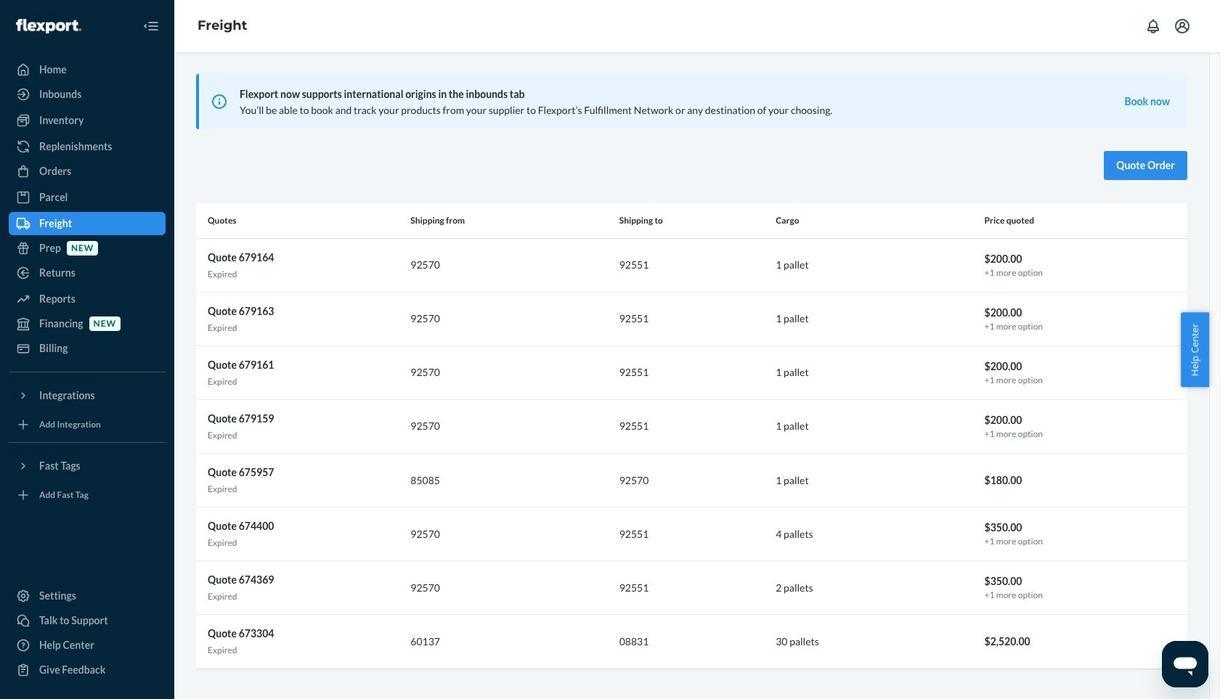 Task type: describe. For each thing, give the bounding box(es) containing it.
open notifications image
[[1145, 17, 1162, 35]]

close navigation image
[[142, 17, 160, 35]]

flexport logo image
[[16, 19, 81, 33]]

open account menu image
[[1174, 17, 1191, 35]]



Task type: vqa. For each thing, say whether or not it's contained in the screenshot.
the Open account menu icon at the right of page
yes



